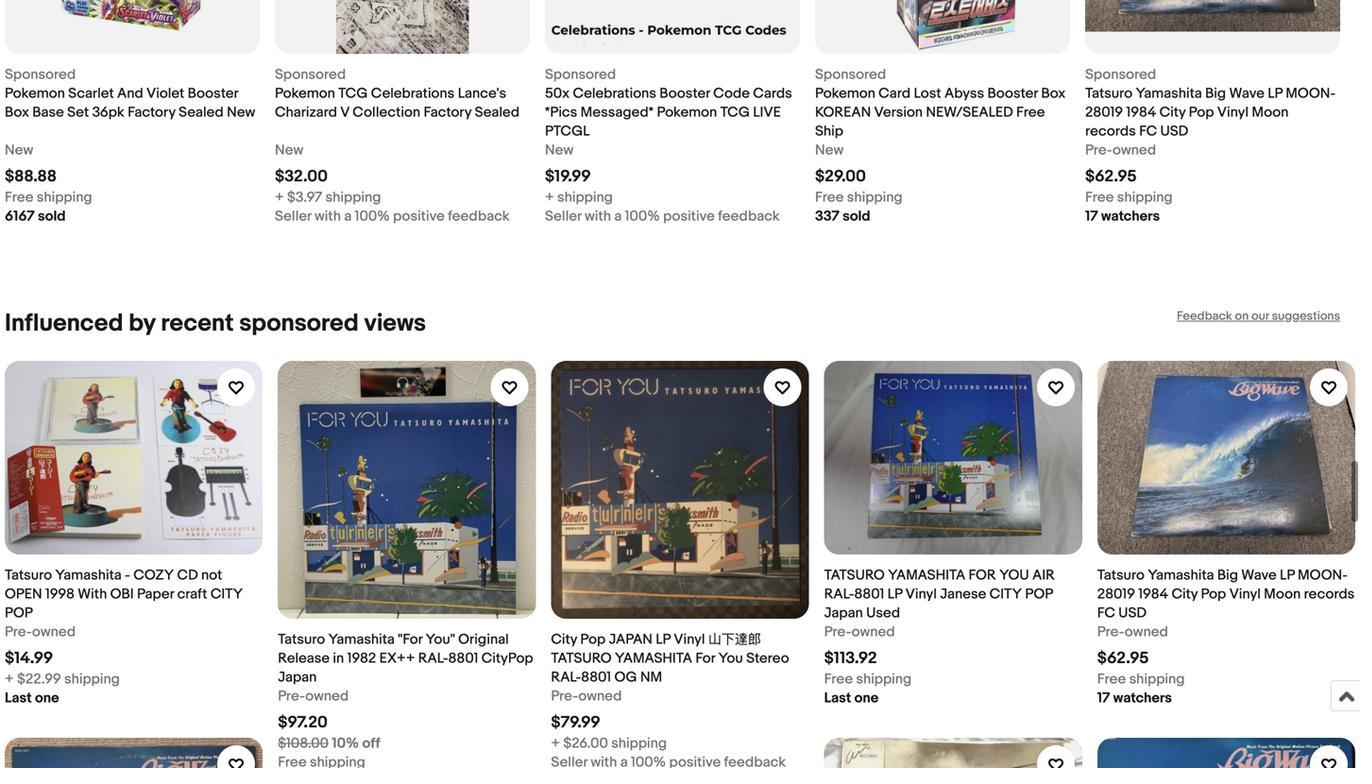 Task type: locate. For each thing, give the bounding box(es) containing it.
fc up $62.95 text box
[[1098, 605, 1116, 622]]

shipping down $19.99 text field
[[557, 189, 613, 206]]

shipping up the 6167 sold text box
[[37, 189, 92, 206]]

city down not
[[211, 586, 243, 603]]

New text field
[[5, 141, 33, 160], [275, 141, 304, 160], [545, 141, 574, 160], [815, 141, 844, 160]]

booster
[[188, 85, 238, 102], [660, 85, 710, 102], [988, 85, 1038, 102]]

factory down celebrations lance's
[[424, 104, 472, 121]]

1 booster from the left
[[188, 85, 238, 102]]

shipping inside new $88.88 free shipping 6167 sold
[[37, 189, 92, 206]]

pre- inside tatsuro yamashita big wave lp moon- 28019 1984 city pop vinyl moon records fc usd pre-owned $62.95 free shipping 17 watchers
[[1098, 623, 1125, 640]]

new text field for $88.88
[[5, 141, 33, 160]]

owned up $97.20
[[305, 688, 349, 705]]

pokemon for $88.88
[[5, 85, 65, 102]]

Last one text field
[[824, 689, 879, 708]]

2 with from the left
[[585, 208, 611, 225]]

new for $88.88
[[227, 104, 255, 121]]

last inside tatsuro yamashita - cozy cd not open 1998 with obi paper craft  city pop pre-owned $14.99 + $22.99 shipping last one
[[5, 690, 32, 707]]

yamashita up nm
[[615, 650, 692, 667]]

0 vertical spatial 8801
[[854, 586, 885, 603]]

0 horizontal spatial japan
[[278, 669, 317, 686]]

tatsuro for owned
[[5, 567, 52, 584]]

0 horizontal spatial factory
[[128, 104, 176, 121]]

tatsuro up release
[[278, 631, 325, 648]]

pre- up $62.95 text box
[[1098, 623, 1125, 640]]

0 horizontal spatial city
[[211, 586, 243, 603]]

shipping
[[37, 189, 92, 206], [326, 189, 381, 206], [557, 189, 613, 206], [847, 189, 903, 206], [1117, 189, 1173, 206], [64, 671, 120, 688], [856, 671, 912, 688], [1130, 671, 1185, 688], [611, 735, 667, 752]]

1 vertical spatial watchers
[[1114, 690, 1172, 707]]

pokemon down sponsored text field
[[5, 85, 65, 102]]

pokemon inside sponsored 50x celebrations booster code cards *pics messaged* pokemon tcg live ptcgl new $19.99 + shipping seller with a 100% positive feedback
[[657, 104, 717, 121]]

feedback inside sponsored 50x celebrations booster code cards *pics messaged* pokemon tcg live ptcgl new $19.99 + shipping seller with a 100% positive feedback
[[718, 208, 780, 225]]

sponsored 50x celebrations booster code cards *pics messaged* pokemon tcg live ptcgl new $19.99 + shipping seller with a 100% positive feedback
[[545, 66, 792, 225]]

$113.92 text field
[[824, 648, 877, 668]]

Pre-owned text field
[[5, 622, 76, 641], [824, 622, 895, 641], [551, 687, 622, 706]]

pop down the "air"
[[1025, 586, 1053, 603]]

1 horizontal spatial city
[[990, 586, 1022, 603]]

new inside sponsored 50x celebrations booster code cards *pics messaged* pokemon tcg live ptcgl new $19.99 + shipping seller with a 100% positive feedback
[[545, 142, 574, 159]]

pokemon down code
[[657, 104, 717, 121]]

1 vertical spatial 1984
[[1139, 586, 1169, 603]]

1 sold from the left
[[38, 208, 66, 225]]

1 horizontal spatial factory
[[424, 104, 472, 121]]

sponsored
[[5, 66, 76, 83], [275, 66, 346, 83], [545, 66, 616, 83], [815, 66, 886, 83], [1086, 66, 1157, 83]]

cards
[[753, 85, 792, 102]]

17 down $62.95 text field
[[1086, 208, 1098, 225]]

last inside tatsuro yamashita for you air ral-8801 lp vinyl janese city pop japan used pre-owned $113.92 free shipping last one
[[824, 690, 852, 707]]

1 100% from the left
[[355, 208, 390, 225]]

last
[[5, 690, 32, 707], [824, 690, 852, 707]]

1 horizontal spatial with
[[585, 208, 611, 225]]

2 new text field from the left
[[275, 141, 304, 160]]

city inside the city pop japan lp vinyl 山下達郎 tatsuro yamashita for you stereo ral-8801 og nm pre-owned $79.99 + $26.00 shipping
[[551, 631, 577, 648]]

$3.97
[[287, 189, 322, 206]]

0 horizontal spatial ral-
[[418, 650, 448, 667]]

pre-owned text field up $14.99
[[5, 622, 76, 641]]

1 factory from the left
[[128, 104, 176, 121]]

1 horizontal spatial 8801
[[581, 669, 611, 686]]

new
[[227, 104, 255, 121], [5, 142, 33, 159], [275, 142, 304, 159], [545, 142, 574, 159], [815, 142, 844, 159]]

1984
[[1127, 104, 1157, 121], [1139, 586, 1169, 603]]

100%
[[355, 208, 390, 225], [625, 208, 660, 225]]

1 horizontal spatial records
[[1304, 586, 1355, 603]]

pop inside sponsored tatsuro yamashita big wave lp moon- 28019 1984 city pop vinyl moon records fc usd pre-owned $62.95 free shipping 17 watchers
[[1189, 104, 1214, 121]]

a
[[344, 208, 352, 225], [614, 208, 622, 225]]

1 vertical spatial 17
[[1098, 690, 1111, 707]]

1 vertical spatial fc
[[1098, 605, 1116, 622]]

0 horizontal spatial 100%
[[355, 208, 390, 225]]

0 vertical spatial big
[[1206, 85, 1226, 102]]

2 sealed from the left
[[475, 104, 520, 121]]

1 horizontal spatial a
[[614, 208, 622, 225]]

box right "abyss"
[[1041, 85, 1066, 102]]

2 horizontal spatial pre-owned text field
[[824, 622, 895, 641]]

tatsuro down japan
[[551, 650, 612, 667]]

0 horizontal spatial pop
[[5, 605, 33, 622]]

tatsuro for pre-
[[1098, 567, 1145, 584]]

yamashita
[[888, 567, 966, 584], [615, 650, 692, 667]]

4 new text field from the left
[[815, 141, 844, 160]]

1 one from the left
[[35, 690, 59, 707]]

you
[[1000, 567, 1029, 584]]

watchers down $62.95 text box
[[1114, 690, 1172, 707]]

0 horizontal spatial seller
[[275, 208, 311, 225]]

17 inside sponsored tatsuro yamashita big wave lp moon- 28019 1984 city pop vinyl moon records fc usd pre-owned $62.95 free shipping 17 watchers
[[1086, 208, 1098, 225]]

1 vertical spatial ral-
[[418, 650, 448, 667]]

for
[[969, 567, 996, 584]]

yamashita up the janese
[[888, 567, 966, 584]]

seller down + shipping text field
[[545, 208, 582, 225]]

positive inside new $32.00 + $3.97 shipping seller with a 100% positive feedback
[[393, 208, 445, 225]]

+ inside the city pop japan lp vinyl 山下達郎 tatsuro yamashita for you stereo ral-8801 og nm pre-owned $79.99 + $26.00 shipping
[[551, 735, 560, 752]]

one inside tatsuro yamashita for you air ral-8801 lp vinyl janese city pop japan used pre-owned $113.92 free shipping last one
[[855, 690, 879, 707]]

8801 down original
[[448, 650, 478, 667]]

17 down $62.95 text box
[[1098, 690, 1111, 707]]

pre-owned text field up $62.95 text box
[[1098, 622, 1168, 641]]

city inside tatsuro yamashita for you air ral-8801 lp vinyl janese city pop japan used pre-owned $113.92 free shipping last one
[[990, 586, 1022, 603]]

original
[[458, 631, 509, 648]]

1 horizontal spatial tcg
[[720, 104, 750, 121]]

8801 up used
[[854, 586, 885, 603]]

2 horizontal spatial 8801
[[854, 586, 885, 603]]

0 horizontal spatial positive
[[393, 208, 445, 225]]

1984 up $62.95 text box
[[1139, 586, 1169, 603]]

wave
[[1230, 85, 1265, 102], [1242, 567, 1277, 584]]

Last one text field
[[5, 689, 59, 708]]

pre- up $79.99 at bottom left
[[551, 688, 579, 705]]

0 vertical spatial city
[[1160, 104, 1186, 121]]

0 vertical spatial $62.95
[[1086, 167, 1137, 187]]

1 horizontal spatial feedback
[[718, 208, 780, 225]]

watchers inside sponsored tatsuro yamashita big wave lp moon- 28019 1984 city pop vinyl moon records fc usd pre-owned $62.95 free shipping 17 watchers
[[1102, 208, 1160, 225]]

sealed down violet
[[179, 104, 224, 121]]

1 vertical spatial tatsuro
[[551, 650, 612, 667]]

1 horizontal spatial tatsuro
[[824, 567, 885, 584]]

0 vertical spatial pop
[[1189, 104, 1214, 121]]

watchers down $62.95 text field
[[1102, 208, 1160, 225]]

0 vertical spatial moon-
[[1286, 85, 1336, 102]]

sponsored tatsuro yamashita big wave lp moon- 28019 1984 city pop vinyl moon records fc usd pre-owned $62.95 free shipping 17 watchers
[[1086, 66, 1336, 225]]

0 horizontal spatial sold
[[38, 208, 66, 225]]

yamashita for owned
[[55, 567, 122, 584]]

1 seller from the left
[[275, 208, 311, 225]]

1 horizontal spatial pre-owned text field
[[551, 687, 622, 706]]

1 vertical spatial japan
[[278, 669, 317, 686]]

3 new text field from the left
[[545, 141, 574, 160]]

pokemon for $29.00
[[815, 85, 876, 102]]

free inside sponsored tatsuro yamashita big wave lp moon- 28019 1984 city pop vinyl moon records fc usd pre-owned $62.95 free shipping 17 watchers
[[1086, 189, 1114, 206]]

moon
[[1252, 104, 1289, 121], [1264, 586, 1301, 603]]

pre- up $62.95 text field
[[1086, 142, 1113, 159]]

sponsored for $32.00
[[275, 66, 346, 83]]

new up '$32.00' text box
[[275, 142, 304, 159]]

owned
[[1113, 142, 1156, 159], [32, 623, 76, 640], [852, 623, 895, 640], [1125, 623, 1168, 640], [579, 688, 622, 705], [305, 688, 349, 705]]

1 horizontal spatial japan
[[824, 605, 863, 622]]

lp inside tatsuro yamashita big wave lp moon- 28019 1984 city pop vinyl moon records fc usd pre-owned $62.95 free shipping 17 watchers
[[1280, 567, 1295, 584]]

Pre-owned text field
[[1086, 141, 1156, 160], [1098, 622, 1168, 641], [278, 687, 349, 706]]

0 vertical spatial 28019
[[1086, 104, 1123, 121]]

new left 'charizard'
[[227, 104, 255, 121]]

shipping inside "sponsored pokemon card lost abyss booster box korean version new/sealed free ship new $29.00 free shipping 337 sold"
[[847, 189, 903, 206]]

pre- inside the city pop japan lp vinyl 山下達郎 tatsuro yamashita for you stereo ral-8801 og nm pre-owned $79.99 + $26.00 shipping
[[551, 688, 579, 705]]

100% inside new $32.00 + $3.97 shipping seller with a 100% positive feedback
[[355, 208, 390, 225]]

box inside "sponsored pokemon card lost abyss booster box korean version new/sealed free ship new $29.00 free shipping 337 sold"
[[1041, 85, 1066, 102]]

sold inside new $88.88 free shipping 6167 sold
[[38, 208, 66, 225]]

shipping up last one text box
[[856, 671, 912, 688]]

1 vertical spatial city
[[1172, 586, 1198, 603]]

4 sponsored text field from the left
[[1086, 65, 1157, 84]]

city
[[1160, 104, 1186, 121], [1172, 586, 1198, 603], [551, 631, 577, 648]]

tatsuro
[[824, 567, 885, 584], [551, 650, 612, 667]]

scarlet
[[68, 85, 114, 102]]

booster inside "sponsored pokemon card lost abyss booster box korean version new/sealed free ship new $29.00 free shipping 337 sold"
[[988, 85, 1038, 102]]

0 vertical spatial fc
[[1139, 123, 1157, 140]]

1 vertical spatial records
[[1304, 586, 1355, 603]]

2 last from the left
[[824, 690, 852, 707]]

1 vertical spatial box
[[5, 104, 29, 121]]

8801 left og
[[581, 669, 611, 686]]

sponsored inside sponsored 50x celebrations booster code cards *pics messaged* pokemon tcg live ptcgl new $19.99 + shipping seller with a 100% positive feedback
[[545, 66, 616, 83]]

pre-
[[1086, 142, 1113, 159], [5, 623, 32, 640], [824, 623, 852, 640], [1098, 623, 1125, 640], [551, 688, 579, 705], [278, 688, 305, 705]]

pre-owned text field up $79.99 at bottom left
[[551, 687, 622, 706]]

sponsored text field for $19.99
[[545, 65, 616, 84]]

pokemon
[[5, 85, 65, 102], [275, 85, 335, 102], [815, 85, 876, 102], [657, 104, 717, 121]]

japan inside tatsuro yamashita for you air ral-8801 lp vinyl janese city pop japan used pre-owned $113.92 free shipping last one
[[824, 605, 863, 622]]

2 horizontal spatial ral-
[[824, 586, 854, 603]]

group
[[5, 361, 1356, 768]]

seller down $3.97
[[275, 208, 311, 225]]

ral-
[[824, 586, 854, 603], [418, 650, 448, 667], [551, 669, 581, 686]]

pre-owned text field up $62.95 text field
[[1086, 141, 1156, 160]]

code
[[713, 85, 750, 102]]

0 horizontal spatial box
[[5, 104, 29, 121]]

pokemon inside 'sponsored pokemon tcg celebrations lance's charizard v collection factory sealed'
[[275, 85, 335, 102]]

pre-owned text field up '$113.92' text field
[[824, 622, 895, 641]]

1 vertical spatial moon
[[1264, 586, 1301, 603]]

1 vertical spatial big
[[1218, 567, 1238, 584]]

1 last from the left
[[5, 690, 32, 707]]

$62.95 up 17 watchers text field
[[1086, 167, 1137, 187]]

tatsuro inside sponsored tatsuro yamashita big wave lp moon- 28019 1984 city pop vinyl moon records fc usd pre-owned $62.95 free shipping 17 watchers
[[1086, 85, 1133, 102]]

yamashita
[[1136, 85, 1202, 102], [55, 567, 122, 584], [1148, 567, 1214, 584], [328, 631, 395, 648]]

list
[[5, 0, 1356, 256]]

owned down used
[[852, 623, 895, 640]]

2 booster from the left
[[660, 85, 710, 102]]

free down $62.95 text field
[[1086, 189, 1114, 206]]

pre- up $14.99 text box
[[5, 623, 32, 640]]

Sponsored text field
[[275, 65, 346, 84], [545, 65, 616, 84], [815, 65, 886, 84], [1086, 65, 1157, 84]]

8801 inside tatsuro yamashita "for you" original release in 1982 ex++ ral-8801 citypop japan pre-owned $97.20 $108.00 10% off
[[448, 650, 478, 667]]

shipping up 337 sold text field
[[847, 189, 903, 206]]

1 positive from the left
[[393, 208, 445, 225]]

tatsuro
[[1086, 85, 1133, 102], [5, 567, 52, 584], [1098, 567, 1145, 584], [278, 631, 325, 648]]

0 horizontal spatial yamashita
[[615, 650, 692, 667]]

2 one from the left
[[855, 690, 879, 707]]

sealed inside sponsored pokemon scarlet and violet booster box base set 36pk factory sealed new
[[179, 104, 224, 121]]

fc up 17 watchers text field
[[1139, 123, 1157, 140]]

pop inside tatsuro yamashita big wave lp moon- 28019 1984 city pop vinyl moon records fc usd pre-owned $62.95 free shipping 17 watchers
[[1201, 586, 1226, 603]]

1 horizontal spatial box
[[1041, 85, 1066, 102]]

0 horizontal spatial tcg
[[338, 85, 368, 102]]

2 positive from the left
[[663, 208, 715, 225]]

fc
[[1139, 123, 1157, 140], [1098, 605, 1116, 622]]

new down ship
[[815, 142, 844, 159]]

japan left used
[[824, 605, 863, 622]]

0 horizontal spatial pre-owned text field
[[5, 622, 76, 641]]

shipping inside tatsuro yamashita big wave lp moon- 28019 1984 city pop vinyl moon records fc usd pre-owned $62.95 free shipping 17 watchers
[[1130, 671, 1185, 688]]

0 horizontal spatial a
[[344, 208, 352, 225]]

paper
[[137, 586, 174, 603]]

0 vertical spatial ral-
[[824, 586, 854, 603]]

last down "$113.92"
[[824, 690, 852, 707]]

1 horizontal spatial one
[[855, 690, 879, 707]]

1 sponsored from the left
[[5, 66, 76, 83]]

big inside tatsuro yamashita big wave lp moon- 28019 1984 city pop vinyl moon records fc usd pre-owned $62.95 free shipping 17 watchers
[[1218, 567, 1238, 584]]

1 horizontal spatial pop
[[1025, 586, 1053, 603]]

*pics
[[545, 104, 577, 121]]

free inside new $88.88 free shipping 6167 sold
[[5, 189, 33, 206]]

8801 inside the city pop japan lp vinyl 山下達郎 tatsuro yamashita for you stereo ral-8801 og nm pre-owned $79.99 + $26.00 shipping
[[581, 669, 611, 686]]

0 vertical spatial tcg
[[338, 85, 368, 102]]

new text field down the ptcgl
[[545, 141, 574, 160]]

tatsuro up open
[[5, 567, 52, 584]]

tatsuro for $97.20
[[278, 631, 325, 648]]

watchers inside tatsuro yamashita big wave lp moon- 28019 1984 city pop vinyl moon records fc usd pre-owned $62.95 free shipping 17 watchers
[[1114, 690, 1172, 707]]

1 horizontal spatial yamashita
[[888, 567, 966, 584]]

free down $62.95 text box
[[1098, 671, 1126, 688]]

booster for $29.00
[[988, 85, 1038, 102]]

list containing $88.88
[[5, 0, 1356, 256]]

0 horizontal spatial records
[[1086, 123, 1136, 140]]

0 vertical spatial box
[[1041, 85, 1066, 102]]

2 sold from the left
[[843, 208, 871, 225]]

seller inside new $32.00 + $3.97 shipping seller with a 100% positive feedback
[[275, 208, 311, 225]]

with
[[78, 586, 107, 603]]

open
[[5, 586, 42, 603]]

$62.95 text field
[[1098, 648, 1149, 668]]

japan down release
[[278, 669, 317, 686]]

28019 up $62.95 text field
[[1086, 104, 1123, 121]]

tatsuro yamashita - cozy cd not open 1998 with obi paper craft  city pop pre-owned $14.99 + $22.99 shipping last one
[[5, 567, 243, 707]]

box for $29.00
[[1041, 85, 1066, 102]]

1 city from the left
[[211, 586, 243, 603]]

feedback
[[448, 208, 510, 225], [718, 208, 780, 225]]

shipping up 17 watchers text box
[[1130, 671, 1185, 688]]

1 vertical spatial moon-
[[1298, 567, 1348, 584]]

2 sponsored from the left
[[275, 66, 346, 83]]

yamashita inside the city pop japan lp vinyl 山下達郎 tatsuro yamashita for you stereo ral-8801 og nm pre-owned $79.99 + $26.00 shipping
[[615, 650, 692, 667]]

sponsored for $62.95
[[1086, 66, 1157, 83]]

box left base
[[5, 104, 29, 121]]

pokemon for $32.00
[[275, 85, 335, 102]]

pokemon inside sponsored pokemon scarlet and violet booster box base set 36pk factory sealed new
[[5, 85, 65, 102]]

one inside tatsuro yamashita - cozy cd not open 1998 with obi paper craft  city pop pre-owned $14.99 + $22.99 shipping last one
[[35, 690, 59, 707]]

8801
[[854, 586, 885, 603], [448, 650, 478, 667], [581, 669, 611, 686]]

2 seller from the left
[[545, 208, 582, 225]]

1 horizontal spatial fc
[[1139, 123, 1157, 140]]

wave inside tatsuro yamashita big wave lp moon- 28019 1984 city pop vinyl moon records fc usd pre-owned $62.95 free shipping 17 watchers
[[1242, 567, 1277, 584]]

new down the ptcgl
[[545, 142, 574, 159]]

free shipping text field down $62.95 text field
[[1086, 188, 1173, 207]]

cozy
[[133, 567, 174, 584]]

50x
[[545, 85, 570, 102]]

views
[[364, 309, 426, 338]]

new inside sponsored pokemon scarlet and violet booster box base set 36pk factory sealed new
[[227, 104, 255, 121]]

0 vertical spatial 1984
[[1127, 104, 1157, 121]]

337
[[815, 208, 840, 225]]

2 feedback from the left
[[718, 208, 780, 225]]

sold down free shipping text field
[[843, 208, 871, 225]]

+
[[275, 189, 284, 206], [545, 189, 554, 206], [5, 671, 14, 688], [551, 735, 560, 752]]

sold right 6167
[[38, 208, 66, 225]]

1 vertical spatial pop
[[5, 605, 33, 622]]

36pk
[[92, 104, 124, 121]]

moon inside sponsored tatsuro yamashita big wave lp moon- 28019 1984 city pop vinyl moon records fc usd pre-owned $62.95 free shipping 17 watchers
[[1252, 104, 1289, 121]]

owned up $14.99
[[32, 623, 76, 640]]

sponsored inside "sponsored pokemon card lost abyss booster box korean version new/sealed free ship new $29.00 free shipping 337 sold"
[[815, 66, 886, 83]]

with
[[315, 208, 341, 225], [585, 208, 611, 225]]

japan
[[824, 605, 863, 622], [278, 669, 317, 686]]

lp
[[1268, 85, 1283, 102], [1280, 567, 1295, 584], [888, 586, 903, 603], [656, 631, 671, 648]]

$97.20
[[278, 713, 328, 733]]

shipping right $22.99 on the left bottom
[[64, 671, 120, 688]]

2 100% from the left
[[625, 208, 660, 225]]

pre-owned text field for $113.92
[[824, 622, 895, 641]]

owned up $62.95 text box
[[1125, 623, 1168, 640]]

4 sponsored from the left
[[815, 66, 886, 83]]

one down '$113.92' text field
[[855, 690, 879, 707]]

1 vertical spatial 8801
[[448, 650, 478, 667]]

free
[[1017, 104, 1045, 121], [5, 189, 33, 206], [815, 189, 844, 206], [1086, 189, 1114, 206], [824, 671, 853, 688], [1098, 671, 1126, 688]]

1 sealed from the left
[[179, 104, 224, 121]]

0 horizontal spatial feedback
[[448, 208, 510, 225]]

1 vertical spatial tcg
[[720, 104, 750, 121]]

shipping up 17 watchers text field
[[1117, 189, 1173, 206]]

$19.99 text field
[[545, 167, 591, 187]]

owned inside tatsuro yamashita - cozy cd not open 1998 with obi paper craft  city pop pre-owned $14.99 + $22.99 shipping last one
[[32, 623, 76, 640]]

1 horizontal spatial seller
[[545, 208, 582, 225]]

wave inside sponsored tatsuro yamashita big wave lp moon- 28019 1984 city pop vinyl moon records fc usd pre-owned $62.95 free shipping 17 watchers
[[1230, 85, 1265, 102]]

booster left code
[[660, 85, 710, 102]]

pop
[[1189, 104, 1214, 121], [1201, 586, 1226, 603], [580, 631, 606, 648]]

28019 up $62.95 text box
[[1098, 586, 1135, 603]]

6167 sold text field
[[5, 207, 66, 226]]

2 vertical spatial ral-
[[551, 669, 581, 686]]

new up $88.88
[[5, 142, 33, 159]]

used
[[866, 605, 900, 622]]

with inside new $32.00 + $3.97 shipping seller with a 100% positive feedback
[[315, 208, 341, 225]]

new $32.00 + $3.97 shipping seller with a 100% positive feedback
[[275, 142, 510, 225]]

3 sponsored text field from the left
[[815, 65, 886, 84]]

Seller with a 100% positive feedback text field
[[545, 207, 780, 226]]

owned down og
[[579, 688, 622, 705]]

feedback on our suggestions link
[[1177, 309, 1341, 324]]

2 vertical spatial pop
[[580, 631, 606, 648]]

2 vertical spatial city
[[551, 631, 577, 648]]

0 vertical spatial tatsuro
[[824, 567, 885, 584]]

tatsuro up $62.95 text field
[[1086, 85, 1133, 102]]

feedback
[[1177, 309, 1233, 324]]

last down $22.99 on the left bottom
[[5, 690, 32, 707]]

booster up new/sealed
[[988, 85, 1038, 102]]

$32.00 text field
[[275, 167, 328, 187]]

0 horizontal spatial one
[[35, 690, 59, 707]]

tcg down code
[[720, 104, 750, 121]]

0 horizontal spatial booster
[[188, 85, 238, 102]]

3 sponsored from the left
[[545, 66, 616, 83]]

1 vertical spatial usd
[[1119, 605, 1147, 622]]

abyss
[[945, 85, 985, 102]]

0 vertical spatial japan
[[824, 605, 863, 622]]

0 vertical spatial yamashita
[[888, 567, 966, 584]]

1 with from the left
[[315, 208, 341, 225]]

records
[[1086, 123, 1136, 140], [1304, 586, 1355, 603]]

suggestions
[[1272, 309, 1341, 324]]

tcg inside 'sponsored pokemon tcg celebrations lance's charizard v collection factory sealed'
[[338, 85, 368, 102]]

Free shipping text field
[[5, 188, 92, 207], [1086, 188, 1173, 207], [824, 670, 912, 689], [1098, 670, 1185, 689]]

pop down open
[[5, 605, 33, 622]]

vinyl
[[1218, 104, 1249, 121], [906, 586, 937, 603], [1230, 586, 1261, 603], [674, 631, 705, 648]]

yamashita inside tatsuro yamashita "for you" original release in 1982 ex++ ral-8801 citypop japan pre-owned $97.20 $108.00 10% off
[[328, 631, 395, 648]]

new text field for $19.99
[[545, 141, 574, 160]]

yamashita inside tatsuro yamashita - cozy cd not open 1998 with obi paper craft  city pop pre-owned $14.99 + $22.99 shipping last one
[[55, 567, 122, 584]]

pokemon up korean
[[815, 85, 876, 102]]

+ down $79.99 text field
[[551, 735, 560, 752]]

1 vertical spatial wave
[[1242, 567, 1277, 584]]

1 horizontal spatial 100%
[[625, 208, 660, 225]]

with down + shipping text field
[[585, 208, 611, 225]]

positive inside sponsored 50x celebrations booster code cards *pics messaged* pokemon tcg live ptcgl new $19.99 + shipping seller with a 100% positive feedback
[[663, 208, 715, 225]]

pre-owned text field up $97.20
[[278, 687, 349, 706]]

sponsored text field for $32.00
[[275, 65, 346, 84]]

tatsuro right the "air"
[[1098, 567, 1145, 584]]

0 vertical spatial 17
[[1086, 208, 1098, 225]]

2 factory from the left
[[424, 104, 472, 121]]

5 sponsored from the left
[[1086, 66, 1157, 83]]

with down + $3.97 shipping text box
[[315, 208, 341, 225]]

$79.99
[[551, 713, 601, 733]]

17 inside tatsuro yamashita big wave lp moon- 28019 1984 city pop vinyl moon records fc usd pre-owned $62.95 free shipping 17 watchers
[[1098, 690, 1111, 707]]

pre- inside sponsored tatsuro yamashita big wave lp moon- 28019 1984 city pop vinyl moon records fc usd pre-owned $62.95 free shipping 17 watchers
[[1086, 142, 1113, 159]]

factory inside sponsored pokemon scarlet and violet booster box base set 36pk factory sealed new
[[128, 104, 176, 121]]

shipping inside sponsored tatsuro yamashita big wave lp moon- 28019 1984 city pop vinyl moon records fc usd pre-owned $62.95 free shipping 17 watchers
[[1117, 189, 1173, 206]]

1 horizontal spatial booster
[[660, 85, 710, 102]]

big
[[1206, 85, 1226, 102], [1218, 567, 1238, 584]]

sponsored inside sponsored pokemon scarlet and violet booster box base set 36pk factory sealed new
[[5, 66, 76, 83]]

None text field
[[551, 753, 786, 768], [278, 753, 365, 768], [551, 753, 786, 768], [278, 753, 365, 768]]

booster right violet
[[188, 85, 238, 102]]

factory down violet
[[128, 104, 176, 121]]

shipping up seller with a 100% positive feedback text box
[[326, 189, 381, 206]]

+ $22.99 shipping text field
[[5, 670, 120, 689]]

sealed down celebrations lance's
[[475, 104, 520, 121]]

seller inside sponsored 50x celebrations booster code cards *pics messaged* pokemon tcg live ptcgl new $19.99 + shipping seller with a 100% positive feedback
[[545, 208, 582, 225]]

and
[[117, 85, 143, 102]]

2 city from the left
[[990, 586, 1022, 603]]

one down $22.99 on the left bottom
[[35, 690, 59, 707]]

1 feedback from the left
[[448, 208, 510, 225]]

new text field up $88.88
[[5, 141, 33, 160]]

0 vertical spatial pre-owned text field
[[1086, 141, 1156, 160]]

2 horizontal spatial booster
[[988, 85, 1038, 102]]

new text field up '$32.00' text box
[[275, 141, 304, 160]]

2 vertical spatial 8801
[[581, 669, 611, 686]]

2 a from the left
[[614, 208, 622, 225]]

1 horizontal spatial sold
[[843, 208, 871, 225]]

city down you
[[990, 586, 1022, 603]]

1 vertical spatial $62.95
[[1098, 648, 1149, 668]]

3 booster from the left
[[988, 85, 1038, 102]]

a inside sponsored 50x celebrations booster code cards *pics messaged* pokemon tcg live ptcgl new $19.99 + shipping seller with a 100% positive feedback
[[614, 208, 622, 225]]

free up last one text box
[[824, 671, 853, 688]]

1 vertical spatial pop
[[1201, 586, 1226, 603]]

0 horizontal spatial with
[[315, 208, 341, 225]]

0 vertical spatial watchers
[[1102, 208, 1160, 225]]

+ down $14.99 text box
[[5, 671, 14, 688]]

1 new text field from the left
[[5, 141, 33, 160]]

1 vertical spatial yamashita
[[615, 650, 692, 667]]

0 vertical spatial moon
[[1252, 104, 1289, 121]]

tcg up v
[[338, 85, 368, 102]]

1 horizontal spatial usd
[[1161, 123, 1189, 140]]

0 horizontal spatial fc
[[1098, 605, 1116, 622]]

1 sponsored text field from the left
[[275, 65, 346, 84]]

factory
[[128, 104, 176, 121], [424, 104, 472, 121]]

0 vertical spatial records
[[1086, 123, 1136, 140]]

1 horizontal spatial sealed
[[475, 104, 520, 121]]

charizard
[[275, 104, 337, 121]]

$62.95 up 17 watchers text box
[[1098, 648, 1149, 668]]

pre- up '$113.92' text field
[[824, 623, 852, 640]]

1 horizontal spatial positive
[[663, 208, 715, 225]]

1 horizontal spatial last
[[824, 690, 852, 707]]

free up 6167
[[5, 189, 33, 206]]

1 a from the left
[[344, 208, 352, 225]]

ex++
[[379, 650, 415, 667]]

2 sponsored text field from the left
[[545, 65, 616, 84]]

山下達郎
[[708, 631, 761, 648]]

0 horizontal spatial sealed
[[179, 104, 224, 121]]

tcg inside sponsored 50x celebrations booster code cards *pics messaged* pokemon tcg live ptcgl new $19.99 + shipping seller with a 100% positive feedback
[[720, 104, 750, 121]]

ral- up "$113.92"
[[824, 586, 854, 603]]

ral- up $79.99 text field
[[551, 669, 581, 686]]

tatsuro up used
[[824, 567, 885, 584]]

free shipping text field down $88.88
[[5, 188, 92, 207]]

1 vertical spatial pre-owned text field
[[1098, 622, 1168, 641]]

owned up $62.95 text field
[[1113, 142, 1156, 159]]

pre-owned text field for $14.99
[[5, 622, 76, 641]]

0 vertical spatial wave
[[1230, 85, 1265, 102]]

new text field down ship
[[815, 141, 844, 160]]

0 horizontal spatial 8801
[[448, 650, 478, 667]]

1 vertical spatial 28019
[[1098, 586, 1135, 603]]

1 horizontal spatial ral-
[[551, 669, 581, 686]]

city pop japan lp vinyl 山下達郎 tatsuro yamashita for you stereo ral-8801 og nm pre-owned $79.99 + $26.00 shipping
[[551, 631, 789, 752]]

0 vertical spatial usd
[[1161, 123, 1189, 140]]

booster inside sponsored pokemon scarlet and violet booster box base set 36pk factory sealed new
[[188, 85, 238, 102]]

new inside "sponsored pokemon card lost abyss booster box korean version new/sealed free ship new $29.00 free shipping 337 sold"
[[815, 142, 844, 159]]

sealed
[[179, 104, 224, 121], [475, 104, 520, 121]]

collection
[[353, 104, 421, 121]]

8801 inside tatsuro yamashita for you air ral-8801 lp vinyl janese city pop japan used pre-owned $113.92 free shipping last one
[[854, 586, 885, 603]]

pokemon up 'charizard'
[[275, 85, 335, 102]]



Task type: vqa. For each thing, say whether or not it's contained in the screenshot.


Task type: describe. For each thing, give the bounding box(es) containing it.
pop inside tatsuro yamashita for you air ral-8801 lp vinyl janese city pop japan used pre-owned $113.92 free shipping last one
[[1025, 586, 1053, 603]]

og
[[615, 669, 637, 686]]

citypop
[[482, 650, 533, 667]]

big inside sponsored tatsuro yamashita big wave lp moon- 28019 1984 city pop vinyl moon records fc usd pre-owned $62.95 free shipping 17 watchers
[[1206, 85, 1226, 102]]

feedback inside new $32.00 + $3.97 shipping seller with a 100% positive feedback
[[448, 208, 510, 225]]

pop inside tatsuro yamashita - cozy cd not open 1998 with obi paper craft  city pop pre-owned $14.99 + $22.99 shipping last one
[[5, 605, 33, 622]]

ship
[[815, 123, 844, 140]]

on
[[1235, 309, 1249, 324]]

$62.95 inside tatsuro yamashita big wave lp moon- 28019 1984 city pop vinyl moon records fc usd pre-owned $62.95 free shipping 17 watchers
[[1098, 648, 1149, 668]]

a inside new $32.00 + $3.97 shipping seller with a 100% positive feedback
[[344, 208, 352, 225]]

stereo
[[746, 650, 789, 667]]

+ inside new $32.00 + $3.97 shipping seller with a 100% positive feedback
[[275, 189, 284, 206]]

sponsored
[[239, 309, 359, 338]]

free inside tatsuro yamashita for you air ral-8801 lp vinyl janese city pop japan used pre-owned $113.92 free shipping last one
[[824, 671, 853, 688]]

new for $29.00
[[815, 142, 844, 159]]

sponsored for $29.00
[[815, 66, 886, 83]]

pop inside the city pop japan lp vinyl 山下達郎 tatsuro yamashita for you stereo ral-8801 og nm pre-owned $79.99 + $26.00 shipping
[[580, 631, 606, 648]]

new $88.88 free shipping 6167 sold
[[5, 142, 92, 225]]

new for $19.99
[[545, 142, 574, 159]]

$97.20 text field
[[278, 713, 328, 733]]

sponsored pokemon tcg celebrations lance's charizard v collection factory sealed
[[275, 66, 520, 121]]

usd inside sponsored tatsuro yamashita big wave lp moon- 28019 1984 city pop vinyl moon records fc usd pre-owned $62.95 free shipping 17 watchers
[[1161, 123, 1189, 140]]

influenced by recent sponsored views
[[5, 309, 426, 338]]

-
[[125, 567, 130, 584]]

$22.99
[[17, 671, 61, 688]]

$62.95 inside sponsored tatsuro yamashita big wave lp moon- 28019 1984 city pop vinyl moon records fc usd pre-owned $62.95 free shipping 17 watchers
[[1086, 167, 1137, 187]]

v
[[340, 104, 350, 121]]

pre- inside tatsuro yamashita - cozy cd not open 1998 with obi paper craft  city pop pre-owned $14.99 + $22.99 shipping last one
[[5, 623, 32, 640]]

japan
[[609, 631, 653, 648]]

pre-owned text field for $62.95
[[1098, 622, 1168, 641]]

sealed inside 'sponsored pokemon tcg celebrations lance's charizard v collection factory sealed'
[[475, 104, 520, 121]]

japan for owned
[[824, 605, 863, 622]]

ptcgl
[[545, 123, 590, 140]]

$29.00
[[815, 167, 866, 187]]

craft
[[177, 586, 207, 603]]

moon- inside tatsuro yamashita big wave lp moon- 28019 1984 city pop vinyl moon records fc usd pre-owned $62.95 free shipping 17 watchers
[[1298, 567, 1348, 584]]

yamashita inside sponsored tatsuro yamashita big wave lp moon- 28019 1984 city pop vinyl moon records fc usd pre-owned $62.95 free shipping 17 watchers
[[1136, 85, 1202, 102]]

our
[[1252, 309, 1269, 324]]

factory inside 'sponsored pokemon tcg celebrations lance's charizard v collection factory sealed'
[[424, 104, 472, 121]]

1998
[[45, 586, 75, 603]]

vinyl inside tatsuro yamashita big wave lp moon- 28019 1984 city pop vinyl moon records fc usd pre-owned $62.95 free shipping 17 watchers
[[1230, 586, 1261, 603]]

10%
[[332, 735, 359, 752]]

with inside sponsored 50x celebrations booster code cards *pics messaged* pokemon tcg live ptcgl new $19.99 + shipping seller with a 100% positive feedback
[[585, 208, 611, 225]]

korean
[[815, 104, 871, 121]]

nm
[[640, 669, 662, 686]]

sponsored for $88.88
[[5, 66, 76, 83]]

28019 inside tatsuro yamashita big wave lp moon- 28019 1984 city pop vinyl moon records fc usd pre-owned $62.95 free shipping 17 watchers
[[1098, 586, 1135, 603]]

$108.00
[[278, 735, 329, 752]]

free up 337
[[815, 189, 844, 206]]

lost
[[914, 85, 942, 102]]

Sponsored text field
[[5, 65, 76, 84]]

city inside tatsuro yamashita - cozy cd not open 1998 with obi paper craft  city pop pre-owned $14.99 + $22.99 shipping last one
[[211, 586, 243, 603]]

feedback on our suggestions
[[1177, 309, 1341, 324]]

28019 inside sponsored tatsuro yamashita big wave lp moon- 28019 1984 city pop vinyl moon records fc usd pre-owned $62.95 free shipping 17 watchers
[[1086, 104, 1123, 121]]

lp inside tatsuro yamashita for you air ral-8801 lp vinyl janese city pop japan used pre-owned $113.92 free shipping last one
[[888, 586, 903, 603]]

tatsuro inside tatsuro yamashita for you air ral-8801 lp vinyl janese city pop japan used pre-owned $113.92 free shipping last one
[[824, 567, 885, 584]]

sponsored text field for $29.00
[[815, 65, 886, 84]]

cd
[[177, 567, 198, 584]]

tatsuro yamashita "for you" original release in 1982 ex++ ral-8801 citypop japan pre-owned $97.20 $108.00 10% off
[[278, 631, 533, 752]]

moon- inside sponsored tatsuro yamashita big wave lp moon- 28019 1984 city pop vinyl moon records fc usd pre-owned $62.95 free shipping 17 watchers
[[1286, 85, 1336, 102]]

violet
[[146, 85, 184, 102]]

vinyl inside tatsuro yamashita for you air ral-8801 lp vinyl janese city pop japan used pre-owned $113.92 free shipping last one
[[906, 586, 937, 603]]

tatsuro yamashita for you air ral-8801 lp vinyl janese city pop japan used pre-owned $113.92 free shipping last one
[[824, 567, 1055, 707]]

base
[[32, 104, 64, 121]]

booster for $88.88
[[188, 85, 238, 102]]

$26.00
[[563, 735, 608, 752]]

shipping inside tatsuro yamashita for you air ral-8801 lp vinyl janese city pop japan used pre-owned $113.92 free shipping last one
[[856, 671, 912, 688]]

free shipping text field down $62.95 text box
[[1098, 670, 1185, 689]]

shipping inside tatsuro yamashita - cozy cd not open 1998 with obi paper craft  city pop pre-owned $14.99 + $22.99 shipping last one
[[64, 671, 120, 688]]

6167
[[5, 208, 35, 225]]

sponsored text field for $62.95
[[1086, 65, 1157, 84]]

new inside new $32.00 + $3.97 shipping seller with a 100% positive feedback
[[275, 142, 304, 159]]

group containing $14.99
[[5, 361, 1356, 768]]

$88.88 text field
[[5, 167, 57, 187]]

usd inside tatsuro yamashita big wave lp moon- 28019 1984 city pop vinyl moon records fc usd pre-owned $62.95 free shipping 17 watchers
[[1119, 605, 1147, 622]]

$113.92
[[824, 648, 877, 668]]

obi
[[110, 586, 134, 603]]

1984 inside sponsored tatsuro yamashita big wave lp moon- 28019 1984 city pop vinyl moon records fc usd pre-owned $62.95 free shipping 17 watchers
[[1127, 104, 1157, 121]]

celebrations
[[573, 85, 657, 102]]

vinyl inside sponsored tatsuro yamashita big wave lp moon- 28019 1984 city pop vinyl moon records fc usd pre-owned $62.95 free shipping 17 watchers
[[1218, 104, 1249, 121]]

$14.99
[[5, 648, 53, 668]]

pre- inside tatsuro yamashita "for you" original release in 1982 ex++ ral-8801 citypop japan pre-owned $97.20 $108.00 10% off
[[278, 688, 305, 705]]

17 watchers text field
[[1086, 207, 1160, 226]]

pre-owned text field for owned
[[551, 687, 622, 706]]

free shipping text field down '$113.92' text field
[[824, 670, 912, 689]]

Free shipping text field
[[815, 188, 903, 207]]

owned inside the city pop japan lp vinyl 山下達郎 tatsuro yamashita for you stereo ral-8801 og nm pre-owned $79.99 + $26.00 shipping
[[579, 688, 622, 705]]

off
[[362, 735, 380, 752]]

$19.99
[[545, 167, 591, 187]]

shipping inside new $32.00 + $3.97 shipping seller with a 100% positive feedback
[[326, 189, 381, 206]]

set
[[67, 104, 89, 121]]

sponsored pokemon scarlet and violet booster box base set 36pk factory sealed new
[[5, 66, 255, 121]]

lp inside the city pop japan lp vinyl 山下達郎 tatsuro yamashita for you stereo ral-8801 og nm pre-owned $79.99 + $26.00 shipping
[[656, 631, 671, 648]]

air
[[1033, 567, 1055, 584]]

shipping inside the city pop japan lp vinyl 山下達郎 tatsuro yamashita for you stereo ral-8801 og nm pre-owned $79.99 + $26.00 shipping
[[611, 735, 667, 752]]

new inside new $88.88 free shipping 6167 sold
[[5, 142, 33, 159]]

17 watchers text field
[[1098, 689, 1172, 708]]

sold inside "sponsored pokemon card lost abyss booster box korean version new/sealed free ship new $29.00 free shipping 337 sold"
[[843, 208, 871, 225]]

shipping inside sponsored 50x celebrations booster code cards *pics messaged* pokemon tcg live ptcgl new $19.99 + shipping seller with a 100% positive feedback
[[557, 189, 613, 206]]

$88.88
[[5, 167, 57, 187]]

janese
[[940, 586, 987, 603]]

for
[[696, 650, 715, 667]]

free right new/sealed
[[1017, 104, 1045, 121]]

+ inside sponsored 50x celebrations booster code cards *pics messaged* pokemon tcg live ptcgl new $19.99 + shipping seller with a 100% positive feedback
[[545, 189, 554, 206]]

messaged*
[[581, 104, 654, 121]]

records inside sponsored tatsuro yamashita big wave lp moon- 28019 1984 city pop vinyl moon records fc usd pre-owned $62.95 free shipping 17 watchers
[[1086, 123, 1136, 140]]

owned inside sponsored tatsuro yamashita big wave lp moon- 28019 1984 city pop vinyl moon records fc usd pre-owned $62.95 free shipping 17 watchers
[[1113, 142, 1156, 159]]

ral- inside tatsuro yamashita for you air ral-8801 lp vinyl janese city pop japan used pre-owned $113.92 free shipping last one
[[824, 586, 854, 603]]

in
[[333, 650, 344, 667]]

booster inside sponsored 50x celebrations booster code cards *pics messaged* pokemon tcg live ptcgl new $19.99 + shipping seller with a 100% positive feedback
[[660, 85, 710, 102]]

+ inside tatsuro yamashita - cozy cd not open 1998 with obi paper craft  city pop pre-owned $14.99 + $22.99 shipping last one
[[5, 671, 14, 688]]

pre- inside tatsuro yamashita for you air ral-8801 lp vinyl janese city pop japan used pre-owned $113.92 free shipping last one
[[824, 623, 852, 640]]

moon inside tatsuro yamashita big wave lp moon- 28019 1984 city pop vinyl moon records fc usd pre-owned $62.95 free shipping 17 watchers
[[1264, 586, 1301, 603]]

fc inside tatsuro yamashita big wave lp moon- 28019 1984 city pop vinyl moon records fc usd pre-owned $62.95 free shipping 17 watchers
[[1098, 605, 1116, 622]]

box for $88.88
[[5, 104, 29, 121]]

release
[[278, 650, 330, 667]]

you
[[719, 650, 743, 667]]

1982
[[347, 650, 376, 667]]

new text field for $32.00
[[275, 141, 304, 160]]

+ $26.00 shipping text field
[[551, 734, 667, 753]]

pre-owned text field for 10%
[[278, 687, 349, 706]]

records inside tatsuro yamashita big wave lp moon- 28019 1984 city pop vinyl moon records fc usd pre-owned $62.95 free shipping 17 watchers
[[1304, 586, 1355, 603]]

sponsored for $19.99
[[545, 66, 616, 83]]

card
[[879, 85, 911, 102]]

owned inside tatsuro yamashita for you air ral-8801 lp vinyl janese city pop japan used pre-owned $113.92 free shipping last one
[[852, 623, 895, 640]]

337 sold text field
[[815, 207, 871, 226]]

previous price $108.00 10% off text field
[[278, 734, 380, 753]]

ral- inside tatsuro yamashita "for you" original release in 1982 ex++ ral-8801 citypop japan pre-owned $97.20 $108.00 10% off
[[418, 650, 448, 667]]

free inside tatsuro yamashita big wave lp moon- 28019 1984 city pop vinyl moon records fc usd pre-owned $62.95 free shipping 17 watchers
[[1098, 671, 1126, 688]]

by
[[129, 309, 155, 338]]

"for
[[398, 631, 423, 648]]

+ shipping text field
[[545, 188, 613, 207]]

city inside tatsuro yamashita big wave lp moon- 28019 1984 city pop vinyl moon records fc usd pre-owned $62.95 free shipping 17 watchers
[[1172, 586, 1198, 603]]

$14.99 text field
[[5, 648, 53, 668]]

not
[[201, 567, 222, 584]]

yamashita inside tatsuro yamashita for you air ral-8801 lp vinyl janese city pop japan used pre-owned $113.92 free shipping last one
[[888, 567, 966, 584]]

recent
[[161, 309, 234, 338]]

1984 inside tatsuro yamashita big wave lp moon- 28019 1984 city pop vinyl moon records fc usd pre-owned $62.95 free shipping 17 watchers
[[1139, 586, 1169, 603]]

+ $3.97 shipping text field
[[275, 188, 381, 207]]

lp inside sponsored tatsuro yamashita big wave lp moon- 28019 1984 city pop vinyl moon records fc usd pre-owned $62.95 free shipping 17 watchers
[[1268, 85, 1283, 102]]

$32.00
[[275, 167, 328, 187]]

celebrations lance's
[[371, 85, 506, 102]]

japan for $97.20
[[278, 669, 317, 686]]

$62.95 text field
[[1086, 167, 1137, 187]]

city inside sponsored tatsuro yamashita big wave lp moon- 28019 1984 city pop vinyl moon records fc usd pre-owned $62.95 free shipping 17 watchers
[[1160, 104, 1186, 121]]

$29.00 text field
[[815, 167, 866, 187]]

live
[[753, 104, 781, 121]]

owned inside tatsuro yamashita "for you" original release in 1982 ex++ ral-8801 citypop japan pre-owned $97.20 $108.00 10% off
[[305, 688, 349, 705]]

yamashita for $97.20
[[328, 631, 395, 648]]

tatsuro yamashita big wave lp moon- 28019 1984 city pop vinyl moon records fc usd pre-owned $62.95 free shipping 17 watchers
[[1098, 567, 1355, 707]]

Seller with a 100% positive feedback text field
[[275, 207, 510, 226]]

new text field for $29.00
[[815, 141, 844, 160]]

tatsuro inside the city pop japan lp vinyl 山下達郎 tatsuro yamashita for you stereo ral-8801 og nm pre-owned $79.99 + $26.00 shipping
[[551, 650, 612, 667]]

new/sealed
[[926, 104, 1013, 121]]

you"
[[426, 631, 455, 648]]

influenced
[[5, 309, 123, 338]]

yamashita for pre-
[[1148, 567, 1214, 584]]

sponsored pokemon card lost abyss booster box korean version new/sealed free ship new $29.00 free shipping 337 sold
[[815, 66, 1066, 225]]

fc inside sponsored tatsuro yamashita big wave lp moon- 28019 1984 city pop vinyl moon records fc usd pre-owned $62.95 free shipping 17 watchers
[[1139, 123, 1157, 140]]

version
[[874, 104, 923, 121]]

vinyl inside the city pop japan lp vinyl 山下達郎 tatsuro yamashita for you stereo ral-8801 og nm pre-owned $79.99 + $26.00 shipping
[[674, 631, 705, 648]]

$79.99 text field
[[551, 713, 601, 733]]

owned inside tatsuro yamashita big wave lp moon- 28019 1984 city pop vinyl moon records fc usd pre-owned $62.95 free shipping 17 watchers
[[1125, 623, 1168, 640]]



